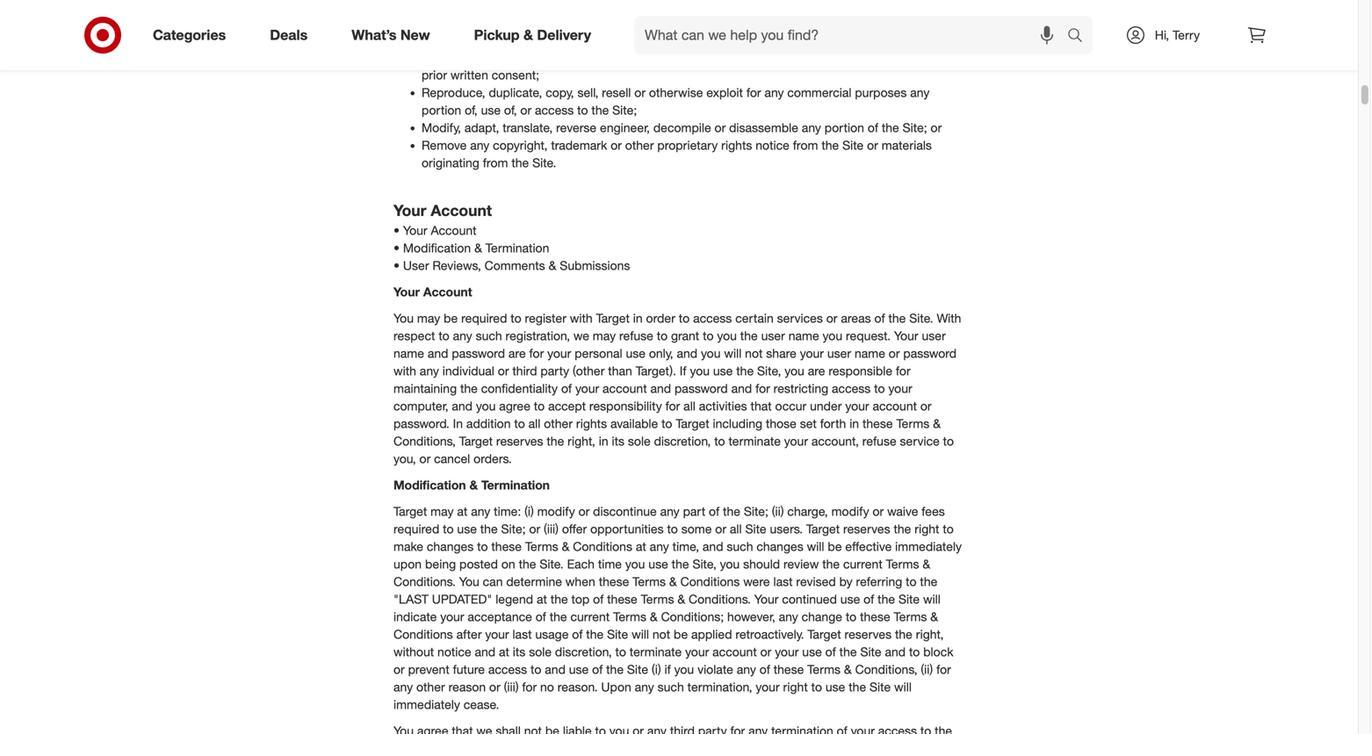 Task type: describe. For each thing, give the bounding box(es) containing it.
future
[[453, 662, 485, 677]]

party
[[541, 363, 569, 379]]

2 horizontal spatial conditions
[[681, 574, 740, 589]]

or left third
[[498, 363, 509, 379]]

at down modification & termination
[[457, 504, 468, 519]]

share
[[766, 346, 797, 361]]

sole inside you may be required to register with target in order to access certain services or areas of the site. with respect to any such registration, we may refuse to grant to you the user name you request. your user name and password are for your personal use only, and you will not share your user name or password with any individual or third party (other than target). if you use the site, you are responsible for maintaining the confidentiality of your account and password and for restricting access to your computer, and you agree to accept responsibility for all activities that occur under your account or password. in addition to all other rights available to target including those set forth in these terms & conditions, target reserves the right, in its sole discretion, to terminate your account, refuse service to you, or cancel orders.
[[628, 434, 651, 449]]

upon
[[394, 557, 422, 572]]

orders.
[[474, 451, 512, 467]]

to down including
[[714, 434, 725, 449]]

opportunities
[[590, 521, 664, 537]]

any left time,
[[650, 539, 669, 554]]

1 vertical spatial portion
[[422, 103, 461, 118]]

of down purposes at the right top
[[868, 120, 879, 135]]

other inside you may be required to register with target in order to access certain services or areas of the site. with respect to any such registration, we may refuse to grant to you the user name you request. your user name and password are for your personal use only, and you will not share your user name or password with any individual or third party (other than target). if you use the site, you are responsible for maintaining the confidentiality of your account and password and for restricting access to your computer, and you agree to accept responsibility for all activities that occur under your account or password. in addition to all other rights available to target including those set forth in these terms & conditions, target reserves the right, in its sole discretion, to terminate your account, refuse service to you, or cancel orders.
[[544, 416, 573, 431]]

0 horizontal spatial (iii)
[[504, 679, 519, 695]]

0 vertical spatial are
[[509, 346, 526, 361]]

to left sell
[[604, 50, 615, 65]]

will inside you may be required to register with target in order to access certain services or areas of the site. with respect to any such registration, we may refuse to grant to you the user name you request. your user name and password are for your personal use only, and you will not share your user name or password with any individual or third party (other than target). if you use the site, you are responsible for maintaining the confidentiality of your account and password and for restricting access to your computer, and you agree to accept responsibility for all activities that occur under your account or password. in addition to all other rights available to target including those set forth in these terms & conditions, target reserves the right, in its sole discretion, to terminate your account, refuse service to you, or cancel orders.
[[724, 346, 742, 361]]

when
[[566, 574, 595, 589]]

at down the acceptance
[[499, 644, 509, 660]]

0 horizontal spatial last
[[513, 627, 532, 642]]

1 horizontal spatial last
[[774, 574, 793, 589]]

1 horizontal spatial portion
[[495, 32, 535, 48]]

site; down time:
[[501, 521, 526, 537]]

modify,
[[422, 120, 461, 135]]

buy
[[655, 50, 675, 65]]

0 horizontal spatial name
[[394, 346, 424, 361]]

account,
[[812, 434, 859, 449]]

waive
[[887, 504, 918, 519]]

and left block
[[885, 644, 906, 660]]

to right referring at right
[[906, 574, 917, 589]]

for inside restrict or inhibit any other person from using the site (including, without limitation, by hacking or defacing any portion of the site); use the site to advertise or offer to sell or buy any goods or services without target's express prior written consent; reproduce, duplicate, copy, sell, resell or otherwise exploit for any commercial purposes any portion of, use of, or access to the site; modify, adapt, translate, reverse engineer, decompile or disassemble any portion of the site; or remove any copyright, trademark or other proprietary rights notice from the site or materials originating from the site.
[[747, 85, 761, 100]]

1 vertical spatial may
[[593, 328, 616, 344]]

without inside target may at any time: (i) modify or discontinue any part of the site; (ii) charge, modify or waive fees required to use the site; or (iii) offer opportunities to some or all site users. target reserves the right to make changes to these terms & conditions at any time, and such changes will be effective immediately upon being posted on the site. each time you use the site, you should review the current terms & conditions. you can determine when these terms & conditions were last revised by referring to the "last updated" legend at the top of these terms & conditions. your continued use of the site will indicate your acceptance of the current terms & conditions; however, any change to these terms & conditions after your last usage of the site will not be applied retroactively. target reserves the right, without notice and at its sole discretion, to terminate your account or your use of the site and to block or prevent future access to and use of the site (i) if you violate any of these terms & conditions, (ii) for any other reason or (iii) for no reason. upon any such termination, your right to use the site will immediately cease.
[[394, 644, 434, 660]]

of up request.
[[875, 311, 885, 326]]

block
[[924, 644, 954, 660]]

of down change
[[826, 644, 836, 660]]

violate
[[698, 662, 733, 677]]

comments
[[485, 258, 545, 273]]

cancel
[[434, 451, 470, 467]]

order
[[646, 311, 676, 326]]

no
[[540, 679, 554, 695]]

your down retroactively.
[[775, 644, 799, 660]]

usage
[[535, 627, 569, 642]]

activities
[[699, 398, 747, 414]]

"last
[[394, 592, 429, 607]]

0 vertical spatial without
[[782, 15, 822, 30]]

to down sell,
[[577, 103, 588, 118]]

legend
[[496, 592, 533, 607]]

referring
[[856, 574, 902, 589]]

1 vertical spatial from
[[793, 138, 818, 153]]

required inside target may at any time: (i) modify or discontinue any part of the site; (ii) charge, modify or waive fees required to use the site; or (iii) offer opportunities to some or all site users. target reserves the right to make changes to these terms & conditions at any time, and such changes will be effective immediately upon being posted on the site. each time you use the site, you should review the current terms & conditions. you can determine when these terms & conditions were last revised by referring to the "last updated" legend at the top of these terms & conditions. your continued use of the site will indicate your acceptance of the current terms & conditions; however, any change to these terms & conditions after your last usage of the site will not be applied retroactively. target reserves the right, without notice and at its sole discretion, to terminate your account or your use of the site and to block or prevent future access to and use of the site (i) if you violate any of these terms & conditions, (ii) for any other reason or (iii) for no reason. upon any such termination, your right to use the site will immediately cease.
[[394, 521, 439, 537]]

0 horizontal spatial password
[[452, 346, 505, 361]]

and up no
[[545, 662, 566, 677]]

any down the adapt,
[[470, 138, 490, 153]]

individual
[[443, 363, 495, 379]]

access up grant
[[693, 311, 732, 326]]

your down the acceptance
[[485, 627, 509, 642]]

set
[[800, 416, 817, 431]]

person
[[574, 15, 612, 30]]

0 horizontal spatial all
[[529, 416, 541, 431]]

your account
[[394, 284, 472, 300]]

2 changes from the left
[[757, 539, 804, 554]]

1 vertical spatial without
[[803, 50, 844, 65]]

1 vertical spatial immediately
[[394, 697, 460, 712]]

personal
[[575, 346, 623, 361]]

request.
[[846, 328, 891, 344]]

your up forth
[[845, 398, 869, 414]]

to right the available
[[662, 416, 672, 431]]

2 vertical spatial in
[[599, 434, 608, 449]]

to down change
[[811, 679, 822, 695]]

registration,
[[506, 328, 570, 344]]

time,
[[673, 539, 699, 554]]

deals
[[270, 26, 308, 44]]

site);
[[574, 32, 601, 48]]

may for to
[[417, 311, 440, 326]]

modification inside your account • your account • modification & termination • user reviews, comments & submissions
[[403, 240, 471, 256]]

or left waive
[[873, 504, 884, 519]]

search
[[1060, 28, 1102, 45]]

1 horizontal spatial refuse
[[863, 434, 897, 449]]

such inside you may be required to register with target in order to access certain services or areas of the site. with respect to any such registration, we may refuse to grant to you the user name you request. your user name and password are for your personal use only, and you will not share your user name or password with any individual or third party (other than target). if you use the site, you are responsible for maintaining the confidentiality of your account and password and for restricting access to your computer, and you agree to accept responsibility for all activities that occur under your account or password. in addition to all other rights available to target including those set forth in these terms & conditions, target reserves the right, in its sole discretion, to terminate your account, refuse service to you, or cancel orders.
[[476, 328, 502, 344]]

or up translate,
[[520, 103, 532, 118]]

exploit
[[707, 85, 743, 100]]

notice inside target may at any time: (i) modify or discontinue any part of the site; (ii) charge, modify or waive fees required to use the site; or (iii) offer opportunities to some or all site users. target reserves the right to make changes to these terms & conditions at any time, and such changes will be effective immediately upon being posted on the site. each time you use the site, you should review the current terms & conditions. you can determine when these terms & conditions were last revised by referring to the "last updated" legend at the top of these terms & conditions. your continued use of the site will indicate your acceptance of the current terms & conditions; however, any change to these terms & conditions after your last usage of the site will not be applied retroactively. target reserves the right, without notice and at its sole discretion, to terminate your account or your use of the site and to block or prevent future access to and use of the site (i) if you violate any of these terms & conditions, (ii) for any other reason or (iii) for no reason. upon any such termination, your right to use the site will immediately cease.
[[438, 644, 471, 660]]

of up usage
[[536, 609, 546, 625]]

1 vertical spatial reserves
[[843, 521, 890, 537]]

and down some
[[703, 539, 723, 554]]

acceptance
[[468, 609, 532, 625]]

or left inhibit
[[468, 15, 479, 30]]

2 horizontal spatial account
[[873, 398, 917, 414]]

discretion, inside target may at any time: (i) modify or discontinue any part of the site; (ii) charge, modify or waive fees required to use the site; or (iii) offer opportunities to some or all site users. target reserves the right to make changes to these terms & conditions at any time, and such changes will be effective immediately upon being posted on the site. each time you use the site, you should review the current terms & conditions. you can determine when these terms & conditions were last revised by referring to the "last updated" legend at the top of these terms & conditions. your continued use of the site will indicate your acceptance of the current terms & conditions; however, any change to these terms & conditions after your last usage of the site will not be applied retroactively. target reserves the right, without notice and at its sole discretion, to terminate your account or your use of the site and to block or prevent future access to and use of the site (i) if you violate any of these terms & conditions, (ii) for any other reason or (iii) for no reason. upon any such termination, your right to use the site will immediately cease.
[[555, 644, 612, 660]]

translate,
[[503, 120, 553, 135]]

or right sell
[[640, 50, 651, 65]]

2 vertical spatial be
[[674, 627, 688, 642]]

fees
[[922, 504, 945, 519]]

account for your account
[[423, 284, 472, 300]]

accept
[[548, 398, 586, 414]]

0 horizontal spatial right
[[783, 679, 808, 695]]

0 vertical spatial right
[[915, 521, 940, 537]]

responsibility
[[589, 398, 662, 414]]

applied
[[691, 627, 732, 642]]

what's new
[[352, 26, 430, 44]]

if
[[665, 662, 671, 677]]

& inside you may be required to register with target in order to access certain services or areas of the site. with respect to any such registration, we may refuse to grant to you the user name you request. your user name and password are for your personal use only, and you will not share your user name or password with any individual or third party (other than target). if you use the site, you are responsible for maintaining the confidentiality of your account and password and for restricting access to your computer, and you agree to accept responsibility for all activities that occur under your account or password. in addition to all other rights available to target including those set forth in these terms & conditions, target reserves the right, in its sole discretion, to terminate your account, refuse service to you, or cancel orders.
[[933, 416, 941, 431]]

any right upon
[[635, 679, 654, 695]]

1 vertical spatial termination
[[481, 478, 550, 493]]

for down block
[[937, 662, 951, 677]]

of right usage
[[572, 627, 583, 642]]

grant
[[671, 328, 699, 344]]

services inside restrict or inhibit any other person from using the site (including, without limitation, by hacking or defacing any portion of the site); use the site to advertise or offer to sell or buy any goods or services without target's express prior written consent; reproduce, duplicate, copy, sell, resell or otherwise exploit for any commercial purposes any portion of, use of, or access to the site; modify, adapt, translate, reverse engineer, decompile or disassemble any portion of the site; or remove any copyright, trademark or other proprietary rights notice from the site or materials originating from the site.
[[754, 50, 800, 65]]

any right inhibit
[[519, 15, 538, 30]]

by inside target may at any time: (i) modify or discontinue any part of the site; (ii) charge, modify or waive fees required to use the site; or (iii) offer opportunities to some or all site users. target reserves the right to make changes to these terms & conditions at any time, and such changes will be effective immediately upon being posted on the site. each time you use the site, you should review the current terms & conditions. you can determine when these terms & conditions were last revised by referring to the "last updated" legend at the top of these terms & conditions. your continued use of the site will indicate your acceptance of the current terms & conditions; however, any change to these terms & conditions after your last usage of the site will not be applied retroactively. target reserves the right, without notice and at its sole discretion, to terminate your account or your use of the site and to block or prevent future access to and use of the site (i) if you violate any of these terms & conditions, (ii) for any other reason or (iii) for no reason. upon any such termination, your right to use the site will immediately cease.
[[840, 574, 853, 589]]

reason
[[449, 679, 486, 695]]

upon
[[601, 679, 631, 695]]

of up upon
[[592, 662, 603, 677]]

its inside target may at any time: (i) modify or discontinue any part of the site; (ii) charge, modify or waive fees required to use the site; or (iii) offer opportunities to some or all site users. target reserves the right to make changes to these terms & conditions at any time, and such changes will be effective immediately upon being posted on the site. each time you use the site, you should review the current terms & conditions. you can determine when these terms & conditions were last revised by referring to the "last updated" legend at the top of these terms & conditions. your continued use of the site will indicate your acceptance of the current terms & conditions; however, any change to these terms & conditions after your last usage of the site will not be applied retroactively. target reserves the right, without notice and at its sole discretion, to terminate your account or your use of the site and to block or prevent future access to and use of the site (i) if you violate any of these terms & conditions, (ii) for any other reason or (iii) for no reason. upon any such termination, your right to use the site will immediately cease.
[[513, 644, 526, 660]]

that
[[751, 398, 772, 414]]

discontinue
[[593, 504, 657, 519]]

engineer,
[[600, 120, 650, 135]]

to right change
[[846, 609, 857, 625]]

change
[[802, 609, 842, 625]]

any down commercial
[[802, 120, 821, 135]]

your up party
[[547, 346, 571, 361]]

2 modify from the left
[[832, 504, 869, 519]]

any down express
[[910, 85, 930, 100]]

to down the fees
[[943, 521, 954, 537]]

responsible
[[829, 363, 893, 379]]

purposes
[[855, 85, 907, 100]]

for down if
[[666, 398, 680, 414]]

1 of, from the left
[[465, 103, 478, 118]]

and down target).
[[651, 381, 671, 396]]

to up registration,
[[511, 311, 522, 326]]

any right violate
[[737, 662, 756, 677]]

disassemble
[[729, 120, 799, 135]]

charge,
[[788, 504, 828, 519]]

for right responsible
[[896, 363, 911, 379]]

0 vertical spatial current
[[843, 557, 883, 572]]

retroactively.
[[736, 627, 804, 642]]

1 vertical spatial account
[[431, 223, 477, 238]]

reason.
[[558, 679, 598, 695]]

delivery
[[537, 26, 591, 44]]

in
[[453, 416, 463, 431]]

all inside target may at any time: (i) modify or discontinue any part of the site; (ii) charge, modify or waive fees required to use the site; or (iii) offer opportunities to some or all site users. target reserves the right to make changes to these terms & conditions at any time, and such changes will be effective immediately upon being posted on the site. each time you use the site, you should review the current terms & conditions. you can determine when these terms & conditions were last revised by referring to the "last updated" legend at the top of these terms & conditions. your continued use of the site will indicate your acceptance of the current terms & conditions; however, any change to these terms & conditions after your last usage of the site will not be applied retroactively. target reserves the right, without notice and at its sole discretion, to terminate your account or your use of the site and to block or prevent future access to and use of the site (i) if you violate any of these terms & conditions, (ii) for any other reason or (iii) for no reason. upon any such termination, your right to use the site will immediately cease.
[[730, 521, 742, 537]]

0 vertical spatial with
[[570, 311, 593, 326]]

2 vertical spatial such
[[658, 679, 684, 695]]

you inside you may be required to register with target in order to access certain services or areas of the site. with respect to any such registration, we may refuse to grant to you the user name you request. your user name and password are for your personal use only, and you will not share your user name or password with any individual or third party (other than target). if you use the site, you are responsible for maintaining the confidentiality of your account and password and for restricting access to your computer, and you agree to accept responsibility for all activities that occur under your account or password. in addition to all other rights available to target including those set forth in these terms & conditions, target reserves the right, in its sole discretion, to terminate your account, refuse service to you, or cancel orders.
[[394, 311, 414, 326]]

0 vertical spatial account
[[603, 381, 647, 396]]

offer inside restrict or inhibit any other person from using the site (including, without limitation, by hacking or defacing any portion of the site); use the site to advertise or offer to sell or buy any goods or services without target's express prior written consent; reproduce, duplicate, copy, sell, resell or otherwise exploit for any commercial purposes any portion of, use of, or access to the site; modify, adapt, translate, reverse engineer, decompile or disassemble any portion of the site; or remove any copyright, trademark or other proprietary rights notice from the site or materials originating from the site.
[[576, 50, 601, 65]]

to up the only, at top
[[657, 328, 668, 344]]

limitation,
[[826, 15, 878, 30]]

any down prevent
[[394, 679, 413, 695]]

2 vertical spatial reserves
[[845, 627, 892, 642]]

maintaining
[[394, 381, 457, 396]]

to right grant
[[703, 328, 714, 344]]

new
[[400, 26, 430, 44]]

terms inside you may be required to register with target in order to access certain services or areas of the site. with respect to any such registration, we may refuse to grant to you the user name you request. your user name and password are for your personal use only, and you will not share your user name or password with any individual or third party (other than target). if you use the site, you are responsible for maintaining the confidentiality of your account and password and for restricting access to your computer, and you agree to accept responsibility for all activities that occur under your account or password. in addition to all other rights available to target including those set forth in these terms & conditions, target reserves the right, in its sole discretion, to terminate your account, refuse service to you, or cancel orders.
[[896, 416, 930, 431]]

site; up the 'materials' on the right top of the page
[[903, 120, 927, 135]]

register
[[525, 311, 567, 326]]

any right buy
[[678, 50, 698, 65]]

confidentiality
[[481, 381, 558, 396]]

1 changes from the left
[[427, 539, 474, 554]]

we
[[574, 328, 589, 344]]

express
[[893, 50, 936, 65]]

1 vertical spatial modification
[[394, 478, 466, 493]]

2 horizontal spatial password
[[903, 346, 957, 361]]

to right "service"
[[943, 434, 954, 449]]

site. inside target may at any time: (i) modify or discontinue any part of the site; (ii) charge, modify or waive fees required to use the site; or (iii) offer opportunities to some or all site users. target reserves the right to make changes to these terms & conditions at any time, and such changes will be effective immediately upon being posted on the site. each time you use the site, you should review the current terms & conditions. you can determine when these terms & conditions were last revised by referring to the "last updated" legend at the top of these terms & conditions. your continued use of the site will indicate your acceptance of the current terms & conditions; however, any change to these terms & conditions after your last usage of the site will not be applied retroactively. target reserves the right, without notice and at its sole discretion, to terminate your account or your use of the site and to block or prevent future access to and use of the site (i) if you violate any of these terms & conditions, (ii) for any other reason or (iii) for no reason. upon any such termination, your right to use the site will immediately cease.
[[540, 557, 564, 572]]

termination,
[[688, 679, 752, 695]]

0 vertical spatial in
[[633, 311, 643, 326]]

you may be required to register with target in order to access certain services or areas of the site. with respect to any such registration, we may refuse to grant to you the user name you request. your user name and password are for your personal use only, and you will not share your user name or password with any individual or third party (other than target). if you use the site, you are responsible for maintaining the confidentiality of your account and password and for restricting access to your computer, and you agree to accept responsibility for all activities that occur under your account or password. in addition to all other rights available to target including those set forth in these terms & conditions, target reserves the right, in its sole discretion, to terminate your account, refuse service to you, or cancel orders.
[[394, 311, 961, 467]]

of down retroactively.
[[760, 662, 770, 677]]

right, inside you may be required to register with target in order to access certain services or areas of the site. with respect to any such registration, we may refuse to grant to you the user name you request. your user name and password are for your personal use only, and you will not share your user name or password with any individual or third party (other than target). if you use the site, you are responsible for maintaining the confidentiality of your account and password and for restricting access to your computer, and you agree to accept responsibility for all activities that occur under your account or password. in addition to all other rights available to target including those set forth in these terms & conditions, target reserves the right, in its sole discretion, to terminate your account, refuse service to you, or cancel orders.
[[568, 434, 595, 449]]

1 vertical spatial be
[[828, 539, 842, 554]]

1 vertical spatial conditions.
[[689, 592, 751, 607]]

target up make at the bottom of page
[[394, 504, 427, 519]]

your inside you may be required to register with target in order to access certain services or areas of the site. with respect to any such registration, we may refuse to grant to you the user name you request. your user name and password are for your personal use only, and you will not share your user name or password with any individual or third party (other than target). if you use the site, you are responsible for maintaining the confidentiality of your account and password and for restricting access to your computer, and you agree to accept responsibility for all activities that occur under your account or password. in addition to all other rights available to target including those set forth in these terms & conditions, target reserves the right, in its sole discretion, to terminate your account, refuse service to you, or cancel orders.
[[894, 328, 919, 344]]

or left 'areas'
[[826, 311, 838, 326]]

to up posted
[[477, 539, 488, 554]]

written
[[451, 67, 488, 83]]

deals link
[[255, 16, 330, 54]]

2 horizontal spatial name
[[855, 346, 885, 361]]

access down responsible
[[832, 381, 871, 396]]

site; up 'engineer,'
[[612, 103, 637, 118]]

reviews,
[[433, 258, 481, 273]]

consent;
[[492, 67, 539, 83]]

1 • from the top
[[394, 223, 400, 238]]

and up in
[[452, 398, 473, 414]]

or up "service"
[[921, 398, 932, 414]]

agree
[[499, 398, 531, 414]]

at down opportunities
[[636, 539, 646, 554]]

or down exploit
[[715, 120, 726, 135]]

0 horizontal spatial (ii)
[[772, 504, 784, 519]]

your down applied
[[685, 644, 709, 660]]

should
[[743, 557, 780, 572]]

not inside target may at any time: (i) modify or discontinue any part of the site; (ii) charge, modify or waive fees required to use the site; or (iii) offer opportunities to some or all site users. target reserves the right to make changes to these terms & conditions at any time, and such changes will be effective immediately upon being posted on the site. each time you use the site, you should review the current terms & conditions. you can determine when these terms & conditions were last revised by referring to the "last updated" legend at the top of these terms & conditions. your continued use of the site will indicate your acceptance of the current terms & conditions; however, any change to these terms & conditions after your last usage of the site will not be applied retroactively. target reserves the right, without notice and at its sole discretion, to terminate your account or your use of the site and to block or prevent future access to and use of the site (i) if you violate any of these terms & conditions, (ii) for any other reason or (iii) for no reason. upon any such termination, your right to use the site will immediately cease.
[[653, 627, 670, 642]]

& inside 'link'
[[524, 26, 533, 44]]

or up cease.
[[489, 679, 501, 695]]

to left block
[[909, 644, 920, 660]]

determine
[[506, 574, 562, 589]]

any up the 'individual'
[[453, 328, 472, 344]]

or right you, at the left bottom
[[420, 451, 431, 467]]

with
[[937, 311, 961, 326]]

review
[[784, 557, 819, 572]]

for down registration,
[[529, 346, 544, 361]]

its inside you may be required to register with target in order to access certain services or areas of the site. with respect to any such registration, we may refuse to grant to you the user name you request. your user name and password are for your personal use only, and you will not share your user name or password with any individual or third party (other than target). if you use the site, you are responsible for maintaining the confidentiality of your account and password and for restricting access to your computer, and you agree to accept responsibility for all activities that occur under your account or password. in addition to all other rights available to target including those set forth in these terms & conditions, target reserves the right, in its sole discretion, to terminate your account, refuse service to you, or cancel orders.
[[612, 434, 625, 449]]

right, inside target may at any time: (i) modify or discontinue any part of the site; (ii) charge, modify or waive fees required to use the site; or (iii) offer opportunities to some or all site users. target reserves the right to make changes to these terms & conditions at any time, and such changes will be effective immediately upon being posted on the site. each time you use the site, you should review the current terms & conditions. you can determine when these terms & conditions were last revised by referring to the "last updated" legend at the top of these terms & conditions. your continued use of the site will indicate your acceptance of the current terms & conditions; however, any change to these terms & conditions after your last usage of the site will not be applied retroactively. target reserves the right, without notice and at its sole discretion, to terminate your account or your use of the site and to block or prevent future access to and use of the site (i) if you violate any of these terms & conditions, (ii) for any other reason or (iii) for no reason. upon any such termination, your right to use the site will immediately cease.
[[916, 627, 944, 642]]

1 vertical spatial current
[[571, 609, 610, 625]]

using
[[644, 15, 674, 30]]

0 vertical spatial (i)
[[525, 504, 534, 519]]

site. inside restrict or inhibit any other person from using the site (including, without limitation, by hacking or defacing any portion of the site); use the site to advertise or offer to sell or buy any goods or services without target's express prior written consent; reproduce, duplicate, copy, sell, resell or otherwise exploit for any commercial purposes any portion of, use of, or access to the site; modify, adapt, translate, reverse engineer, decompile or disassemble any portion of the site; or remove any copyright, trademark or other proprietary rights notice from the site or materials originating from the site.
[[532, 155, 556, 171]]

for up that
[[756, 381, 770, 396]]

account inside target may at any time: (i) modify or discontinue any part of the site; (ii) charge, modify or waive fees required to use the site; or (iii) offer opportunities to some or all site users. target reserves the right to make changes to these terms & conditions at any time, and such changes will be effective immediately upon being posted on the site. each time you use the site, you should review the current terms & conditions. you can determine when these terms & conditions were last revised by referring to the "last updated" legend at the top of these terms & conditions. your continued use of the site will indicate your acceptance of the current terms & conditions; however, any change to these terms & conditions after your last usage of the site will not be applied retroactively. target reserves the right, without notice and at its sole discretion, to terminate your account or your use of the site and to block or prevent future access to and use of the site (i) if you violate any of these terms & conditions, (ii) for any other reason or (iii) for no reason. upon any such termination, your right to use the site will immediately cease.
[[713, 644, 757, 660]]

(other
[[573, 363, 605, 379]]

including
[[713, 416, 763, 431]]

target down change
[[808, 627, 841, 642]]

posted
[[459, 557, 498, 572]]

1 vertical spatial such
[[727, 539, 753, 554]]

revised
[[796, 574, 836, 589]]

2 horizontal spatial user
[[922, 328, 946, 344]]

were
[[743, 574, 770, 589]]

inhibit
[[482, 15, 515, 30]]

or up determine
[[529, 521, 540, 537]]

0 vertical spatial conditions.
[[394, 574, 456, 589]]

2 vertical spatial portion
[[825, 120, 864, 135]]

your down set
[[784, 434, 808, 449]]

to right agree
[[534, 398, 545, 414]]

any left part
[[660, 504, 680, 519]]

or down retroactively.
[[760, 644, 772, 660]]

what's
[[352, 26, 397, 44]]

0 vertical spatial (iii)
[[544, 521, 559, 537]]

defacing
[[422, 32, 469, 48]]

conditions, inside you may be required to register with target in order to access certain services or areas of the site. with respect to any such registration, we may refuse to grant to you the user name you request. your user name and password are for your personal use only, and you will not share your user name or password with any individual or third party (other than target). if you use the site, you are responsible for maintaining the confidentiality of your account and password and for restricting access to your computer, and you agree to accept responsibility for all activities that occur under your account or password. in addition to all other rights available to target including those set forth in these terms & conditions, target reserves the right, in its sole discretion, to terminate your account, refuse service to you, or cancel orders.
[[394, 434, 456, 449]]

to down responsible
[[874, 381, 885, 396]]

or right some
[[715, 521, 727, 537]]

2 horizontal spatial in
[[850, 416, 859, 431]]

0 vertical spatial from
[[615, 15, 641, 30]]

and down after
[[475, 644, 496, 660]]

or left prevent
[[394, 662, 405, 677]]

or down 'engineer,'
[[611, 138, 622, 153]]

your right share
[[800, 346, 824, 361]]

your down responsible
[[889, 381, 912, 396]]

your down 'updated"'
[[440, 609, 464, 625]]

to up being on the bottom of the page
[[443, 521, 454, 537]]

and up activities
[[731, 381, 752, 396]]

1 horizontal spatial user
[[827, 346, 851, 361]]

addition
[[466, 416, 511, 431]]



Task type: vqa. For each thing, say whether or not it's contained in the screenshot.
The 6
no



Task type: locate. For each thing, give the bounding box(es) containing it.
be down conditions; on the bottom of the page
[[674, 627, 688, 642]]

&
[[524, 26, 533, 44], [474, 240, 482, 256], [549, 258, 556, 273], [933, 416, 941, 431], [470, 478, 478, 493], [562, 539, 570, 554], [923, 557, 931, 572], [669, 574, 677, 589], [678, 592, 685, 607], [650, 609, 658, 625], [931, 609, 938, 625], [844, 662, 852, 677]]

(i) right time:
[[525, 504, 534, 519]]

with
[[570, 311, 593, 326], [394, 363, 416, 379]]

2 horizontal spatial such
[[727, 539, 753, 554]]

0 vertical spatial all
[[684, 398, 696, 414]]

1 vertical spatial notice
[[438, 644, 471, 660]]

termination up time:
[[481, 478, 550, 493]]

2 of, from the left
[[504, 103, 517, 118]]

in
[[633, 311, 643, 326], [850, 416, 859, 431], [599, 434, 608, 449]]

pickup & delivery
[[474, 26, 591, 44]]

0 horizontal spatial portion
[[422, 103, 461, 118]]

0 horizontal spatial modify
[[537, 504, 575, 519]]

1 vertical spatial you
[[459, 574, 479, 589]]

may for time:
[[431, 504, 454, 519]]

0 horizontal spatial sole
[[529, 644, 552, 660]]

site, down share
[[757, 363, 781, 379]]

access inside target may at any time: (i) modify or discontinue any part of the site; (ii) charge, modify or waive fees required to use the site; or (iii) offer opportunities to some or all site users. target reserves the right to make changes to these terms & conditions at any time, and such changes will be effective immediately upon being posted on the site. each time you use the site, you should review the current terms & conditions. you can determine when these terms & conditions were last revised by referring to the "last updated" legend at the top of these terms & conditions. your continued use of the site will indicate your acceptance of the current terms & conditions; however, any change to these terms & conditions after your last usage of the site will not be applied retroactively. target reserves the right, without notice and at its sole discretion, to terminate your account or your use of the site and to block or prevent future access to and use of the site (i) if you violate any of these terms & conditions, (ii) for any other reason or (iii) for no reason. upon any such termination, your right to use the site will immediately cease.
[[488, 662, 527, 677]]

to up upon
[[615, 644, 626, 660]]

discretion,
[[654, 434, 711, 449], [555, 644, 612, 660]]

2 vertical spatial •
[[394, 258, 400, 273]]

site;
[[612, 103, 637, 118], [903, 120, 927, 135], [744, 504, 769, 519], [501, 521, 526, 537]]

(including,
[[723, 15, 778, 30]]

0 vertical spatial by
[[882, 15, 895, 30]]

1 horizontal spatial right
[[915, 521, 940, 537]]

site; left charge,
[[744, 504, 769, 519]]

offer up each
[[562, 521, 587, 537]]

any up retroactively.
[[779, 609, 798, 625]]

are
[[509, 346, 526, 361], [808, 363, 825, 379]]

not down conditions; on the bottom of the page
[[653, 627, 670, 642]]

offer inside target may at any time: (i) modify or discontinue any part of the site; (ii) charge, modify or waive fees required to use the site; or (iii) offer opportunities to some or all site users. target reserves the right to make changes to these terms & conditions at any time, and such changes will be effective immediately upon being posted on the site. each time you use the site, you should review the current terms & conditions. you can determine when these terms & conditions were last revised by referring to the "last updated" legend at the top of these terms & conditions. your continued use of the site will indicate your acceptance of the current terms & conditions; however, any change to these terms & conditions after your last usage of the site will not be applied retroactively. target reserves the right, without notice and at its sole discretion, to terminate your account or your use of the site and to block or prevent future access to and use of the site (i) if you violate any of these terms & conditions, (ii) for any other reason or (iii) for no reason. upon any such termination, your right to use the site will immediately cease.
[[562, 521, 587, 537]]

0 horizontal spatial conditions.
[[394, 574, 456, 589]]

other inside target may at any time: (i) modify or discontinue any part of the site; (ii) charge, modify or waive fees required to use the site; or (iii) offer opportunities to some or all site users. target reserves the right to make changes to these terms & conditions at any time, and such changes will be effective immediately upon being posted on the site. each time you use the site, you should review the current terms & conditions. you can determine when these terms & conditions were last revised by referring to the "last updated" legend at the top of these terms & conditions. your continued use of the site will indicate your acceptance of the current terms & conditions; however, any change to these terms & conditions after your last usage of the site will not be applied retroactively. target reserves the right, without notice and at its sole discretion, to terminate your account or your use of the site and to block or prevent future access to and use of the site (i) if you violate any of these terms & conditions, (ii) for any other reason or (iii) for no reason. upon any such termination, your right to use the site will immediately cease.
[[416, 679, 445, 695]]

not inside you may be required to register with target in order to access certain services or areas of the site. with respect to any such registration, we may refuse to grant to you the user name you request. your user name and password are for your personal use only, and you will not share your user name or password with any individual or third party (other than target). if you use the site, you are responsible for maintaining the confidentiality of your account and password and for restricting access to your computer, and you agree to accept responsibility for all activities that occur under your account or password. in addition to all other rights available to target including those set forth in these terms & conditions, target reserves the right, in its sole discretion, to terminate your account, refuse service to you, or cancel orders.
[[745, 346, 763, 361]]

account up "service"
[[873, 398, 917, 414]]

right
[[915, 521, 940, 537], [783, 679, 808, 695]]

0 vertical spatial you
[[394, 311, 414, 326]]

What can we help you find? suggestions appear below search field
[[634, 16, 1072, 54]]

1 horizontal spatial site,
[[757, 363, 781, 379]]

1 vertical spatial (i)
[[652, 662, 661, 677]]

0 vertical spatial sole
[[628, 434, 651, 449]]

2 vertical spatial may
[[431, 504, 454, 519]]

areas
[[841, 311, 871, 326]]

conditions, inside target may at any time: (i) modify or discontinue any part of the site; (ii) charge, modify or waive fees required to use the site; or (iii) offer opportunities to some or all site users. target reserves the right to make changes to these terms & conditions at any time, and such changes will be effective immediately upon being posted on the site. each time you use the site, you should review the current terms & conditions. you can determine when these terms & conditions were last revised by referring to the "last updated" legend at the top of these terms & conditions. your continued use of the site will indicate your acceptance of the current terms & conditions; however, any change to these terms & conditions after your last usage of the site will not be applied retroactively. target reserves the right, without notice and at its sole discretion, to terminate your account or your use of the site and to block or prevent future access to and use of the site (i) if you violate any of these terms & conditions, (ii) for any other reason or (iii) for no reason. upon any such termination, your right to use the site will immediately cease.
[[855, 662, 918, 677]]

0 vertical spatial may
[[417, 311, 440, 326]]

access right future
[[488, 662, 527, 677]]

other down 'engineer,'
[[625, 138, 654, 153]]

0 vertical spatial (ii)
[[772, 504, 784, 519]]

3 • from the top
[[394, 258, 400, 273]]

changes down users.
[[757, 539, 804, 554]]

0 horizontal spatial current
[[571, 609, 610, 625]]

categories
[[153, 26, 226, 44]]

1 vertical spatial are
[[808, 363, 825, 379]]

name down request.
[[855, 346, 885, 361]]

sell
[[618, 50, 637, 65]]

right,
[[568, 434, 595, 449], [916, 627, 944, 642]]

0 horizontal spatial terminate
[[630, 644, 682, 660]]

or down request.
[[889, 346, 900, 361]]

of down referring at right
[[864, 592, 874, 607]]

1 horizontal spatial modify
[[832, 504, 869, 519]]

1 horizontal spatial not
[[745, 346, 763, 361]]

you up respect
[[394, 311, 414, 326]]

0 horizontal spatial in
[[599, 434, 608, 449]]

your inside target may at any time: (i) modify or discontinue any part of the site; (ii) charge, modify or waive fees required to use the site; or (iii) offer opportunities to some or all site users. target reserves the right to make changes to these terms & conditions at any time, and such changes will be effective immediately upon being posted on the site. each time you use the site, you should review the current terms & conditions. you can determine when these terms & conditions were last revised by referring to the "last updated" legend at the top of these terms & conditions. your continued use of the site will indicate your acceptance of the current terms & conditions; however, any change to these terms & conditions after your last usage of the site will not be applied retroactively. target reserves the right, without notice and at its sole discretion, to terminate your account or your use of the site and to block or prevent future access to and use of the site (i) if you violate any of these terms & conditions, (ii) for any other reason or (iii) for no reason. upon any such termination, your right to use the site will immediately cease.
[[754, 592, 779, 607]]

available
[[611, 416, 658, 431]]

2 • from the top
[[394, 240, 400, 256]]

from left using
[[615, 15, 641, 30]]

you up 'updated"'
[[459, 574, 479, 589]]

0 horizontal spatial be
[[444, 311, 458, 326]]

be inside you may be required to register with target in order to access certain services or areas of the site. with respect to any such registration, we may refuse to grant to you the user name you request. your user name and password are for your personal use only, and you will not share your user name or password with any individual or third party (other than target). if you use the site, you are responsible for maintaining the confidentiality of your account and password and for restricting access to your computer, and you agree to accept responsibility for all activities that occur under your account or password. in addition to all other rights available to target including those set forth in these terms & conditions, target reserves the right, in its sole discretion, to terminate your account, refuse service to you, or cancel orders.
[[444, 311, 458, 326]]

of right top
[[593, 592, 604, 607]]

such up should
[[727, 539, 753, 554]]

or left the 'materials' on the right top of the page
[[867, 138, 878, 153]]

conditions;
[[661, 609, 724, 625]]

reserves inside you may be required to register with target in order to access certain services or areas of the site. with respect to any such registration, we may refuse to grant to you the user name you request. your user name and password are for your personal use only, and you will not share your user name or password with any individual or third party (other than target). if you use the site, you are responsible for maintaining the confidentiality of your account and password and for restricting access to your computer, and you agree to accept responsibility for all activities that occur under your account or password. in addition to all other rights available to target including those set forth in these terms & conditions, target reserves the right, in its sole discretion, to terminate your account, refuse service to you, or cancel orders.
[[496, 434, 543, 449]]

and down grant
[[677, 346, 698, 361]]

copyright,
[[493, 138, 548, 153]]

your down the (other
[[575, 381, 599, 396]]

1 vertical spatial with
[[394, 363, 416, 379]]

in left order
[[633, 311, 643, 326]]

user
[[403, 258, 429, 273]]

1 horizontal spatial with
[[570, 311, 593, 326]]

1 vertical spatial site.
[[910, 311, 934, 326]]

0 horizontal spatial refuse
[[619, 328, 653, 344]]

site,
[[757, 363, 781, 379], [693, 557, 717, 572]]

third
[[513, 363, 537, 379]]

password up the 'individual'
[[452, 346, 505, 361]]

refuse down order
[[619, 328, 653, 344]]

site. inside you may be required to register with target in order to access certain services or areas of the site. with respect to any such registration, we may refuse to grant to you the user name you request. your user name and password are for your personal use only, and you will not share your user name or password with any individual or third party (other than target). if you use the site, you are responsible for maintaining the confidentiality of your account and password and for restricting access to your computer, and you agree to accept responsibility for all activities that occur under your account or password. in addition to all other rights available to target including those set forth in these terms & conditions, target reserves the right, in its sole discretion, to terminate your account, refuse service to you, or cancel orders.
[[910, 311, 934, 326]]

time:
[[494, 504, 521, 519]]

restrict
[[422, 15, 464, 30]]

1 vertical spatial services
[[777, 311, 823, 326]]

otherwise
[[649, 85, 703, 100]]

for
[[747, 85, 761, 100], [529, 346, 544, 361], [896, 363, 911, 379], [756, 381, 770, 396], [666, 398, 680, 414], [937, 662, 951, 677], [522, 679, 537, 695]]

1 horizontal spatial of,
[[504, 103, 517, 118]]

users.
[[770, 521, 803, 537]]

target down charge,
[[806, 521, 840, 537]]

0 horizontal spatial with
[[394, 363, 416, 379]]

its down the acceptance
[[513, 644, 526, 660]]

0 horizontal spatial from
[[483, 155, 508, 171]]

1 horizontal spatial (ii)
[[921, 662, 933, 677]]

1 horizontal spatial account
[[713, 644, 757, 660]]

termination up comments
[[486, 240, 549, 256]]

use
[[481, 103, 501, 118], [626, 346, 646, 361], [713, 363, 733, 379], [457, 521, 477, 537], [649, 557, 668, 572], [841, 592, 860, 607], [802, 644, 822, 660], [569, 662, 589, 677], [826, 679, 845, 695]]

target up personal
[[596, 311, 630, 326]]

0 vertical spatial be
[[444, 311, 458, 326]]

0 vertical spatial modification
[[403, 240, 471, 256]]

may up personal
[[593, 328, 616, 344]]

1 vertical spatial discretion,
[[555, 644, 612, 660]]

conditions. up "last
[[394, 574, 456, 589]]

other down accept
[[544, 416, 573, 431]]

user down with
[[922, 328, 946, 344]]

your right 'termination,' at the bottom right of page
[[756, 679, 780, 695]]

(iii)
[[544, 521, 559, 537], [504, 679, 519, 695]]

1 horizontal spatial conditions,
[[855, 662, 918, 677]]

these inside you may be required to register with target in order to access certain services or areas of the site. with respect to any such registration, we may refuse to grant to you the user name you request. your user name and password are for your personal use only, and you will not share your user name or password with any individual or third party (other than target). if you use the site, you are responsible for maintaining the confidentiality of your account and password and for restricting access to your computer, and you agree to accept responsibility for all activities that occur under your account or password. in addition to all other rights available to target including those set forth in these terms & conditions, target reserves the right, in its sole discretion, to terminate your account, refuse service to you, or cancel orders.
[[863, 416, 893, 431]]

respect
[[394, 328, 435, 344]]

or right "goods"
[[739, 50, 751, 65]]

current down "effective"
[[843, 557, 883, 572]]

target down activities
[[676, 416, 710, 431]]

target may at any time: (i) modify or discontinue any part of the site; (ii) charge, modify or waive fees required to use the site; or (iii) offer opportunities to some or all site users. target reserves the right to make changes to these terms & conditions at any time, and such changes will be effective immediately upon being posted on the site. each time you use the site, you should review the current terms & conditions. you can determine when these terms & conditions were last revised by referring to the "last updated" legend at the top of these terms & conditions. your continued use of the site will indicate your acceptance of the current terms & conditions; however, any change to these terms & conditions after your last usage of the site will not be applied retroactively. target reserves the right, without notice and at its sole discretion, to terminate your account or your use of the site and to block or prevent future access to and use of the site (i) if you violate any of these terms & conditions, (ii) for any other reason or (iii) for no reason. upon any such termination, your right to use the site will immediately cease.
[[394, 504, 962, 712]]

required up the 'individual'
[[461, 311, 507, 326]]

0 vertical spatial conditions
[[573, 539, 633, 554]]

by inside restrict or inhibit any other person from using the site (including, without limitation, by hacking or defacing any portion of the site); use the site to advertise or offer to sell or buy any goods or services without target's express prior written consent; reproduce, duplicate, copy, sell, resell or otherwise exploit for any commercial purposes any portion of, use of, or access to the site; modify, adapt, translate, reverse engineer, decompile or disassemble any portion of the site; or remove any copyright, trademark or other proprietary rights notice from the site or materials originating from the site.
[[882, 15, 895, 30]]

site, down time,
[[693, 557, 717, 572]]

each
[[567, 557, 595, 572]]

account up violate
[[713, 644, 757, 660]]

1 vertical spatial (ii)
[[921, 662, 933, 677]]

1 vertical spatial last
[[513, 627, 532, 642]]

0 horizontal spatial user
[[761, 328, 785, 344]]

0 vertical spatial •
[[394, 223, 400, 238]]

site, inside you may be required to register with target in order to access certain services or areas of the site. with respect to any such registration, we may refuse to grant to you the user name you request. your user name and password are for your personal use only, and you will not share your user name or password with any individual or third party (other than target). if you use the site, you are responsible for maintaining the confidentiality of your account and password and for restricting access to your computer, and you agree to accept responsibility for all activities that occur under your account or password. in addition to all other rights available to target including those set forth in these terms & conditions, target reserves the right, in its sole discretion, to terminate your account, refuse service to you, or cancel orders.
[[757, 363, 781, 379]]

its
[[612, 434, 625, 449], [513, 644, 526, 660]]

name down respect
[[394, 346, 424, 361]]

1 vertical spatial right
[[783, 679, 808, 695]]

submissions
[[560, 258, 630, 273]]

(ii)
[[772, 504, 784, 519], [921, 662, 933, 677]]

1 vertical spatial rights
[[576, 416, 607, 431]]

to down pickup
[[492, 50, 503, 65]]

0 vertical spatial rights
[[721, 138, 752, 153]]

0 vertical spatial notice
[[756, 138, 790, 153]]

of, up the adapt,
[[465, 103, 478, 118]]

of up the advertise
[[539, 32, 549, 48]]

to up time,
[[667, 521, 678, 537]]

1 horizontal spatial terminate
[[729, 434, 781, 449]]

copy,
[[546, 85, 574, 100]]

resell
[[602, 85, 631, 100]]

conditions. up conditions; on the bottom of the page
[[689, 592, 751, 607]]

be
[[444, 311, 458, 326], [828, 539, 842, 554], [674, 627, 688, 642]]

required inside you may be required to register with target in order to access certain services or areas of the site. with respect to any such registration, we may refuse to grant to you the user name you request. your user name and password are for your personal use only, and you will not share your user name or password with any individual or third party (other than target). if you use the site, you are responsible for maintaining the confidentiality of your account and password and for restricting access to your computer, and you agree to accept responsibility for all activities that occur under your account or password. in addition to all other rights available to target including those set forth in these terms & conditions, target reserves the right, in its sole discretion, to terminate your account, refuse service to you, or cancel orders.
[[461, 311, 507, 326]]

notice inside restrict or inhibit any other person from using the site (including, without limitation, by hacking or defacing any portion of the site); use the site to advertise or offer to sell or buy any goods or services without target's express prior written consent; reproduce, duplicate, copy, sell, resell or otherwise exploit for any commercial purposes any portion of, use of, or access to the site; modify, adapt, translate, reverse engineer, decompile or disassemble any portion of the site; or remove any copyright, trademark or other proprietary rights notice from the site or materials originating from the site.
[[756, 138, 790, 153]]

reproduce,
[[422, 85, 485, 100]]

terry
[[1173, 27, 1200, 43]]

use inside restrict or inhibit any other person from using the site (including, without limitation, by hacking or defacing any portion of the site); use the site to advertise or offer to sell or buy any goods or services without target's express prior written consent; reproduce, duplicate, copy, sell, resell or otherwise exploit for any commercial purposes any portion of, use of, or access to the site; modify, adapt, translate, reverse engineer, decompile or disassemble any portion of the site; or remove any copyright, trademark or other proprietary rights notice from the site or materials originating from the site.
[[481, 103, 501, 118]]

occur
[[775, 398, 807, 414]]

0 horizontal spatial conditions
[[394, 627, 453, 642]]

at
[[457, 504, 468, 519], [636, 539, 646, 554], [537, 592, 547, 607], [499, 644, 509, 660]]

0 horizontal spatial its
[[513, 644, 526, 660]]

services inside you may be required to register with target in order to access certain services or areas of the site. with respect to any such registration, we may refuse to grant to you the user name you request. your user name and password are for your personal use only, and you will not share your user name or password with any individual or third party (other than target). if you use the site, you are responsible for maintaining the confidentiality of your account and password and for restricting access to your computer, and you agree to accept responsibility for all activities that occur under your account or password. in addition to all other rights available to target including those set forth in these terms & conditions, target reserves the right, in its sole discretion, to terminate your account, refuse service to you, or cancel orders.
[[777, 311, 823, 326]]

1 horizontal spatial password
[[675, 381, 728, 396]]

target down addition
[[459, 434, 493, 449]]

discretion, inside you may be required to register with target in order to access certain services or areas of the site. with respect to any such registration, we may refuse to grant to you the user name you request. your user name and password are for your personal use only, and you will not share your user name or password with any individual or third party (other than target). if you use the site, you are responsible for maintaining the confidentiality of your account and password and for restricting access to your computer, and you agree to accept responsibility for all activities that occur under your account or password. in addition to all other rights available to target including those set forth in these terms & conditions, target reserves the right, in its sole discretion, to terminate your account, refuse service to you, or cancel orders.
[[654, 434, 711, 449]]

(i) left if
[[652, 662, 661, 677]]

termination inside your account • your account • modification & termination • user reviews, comments & submissions
[[486, 240, 549, 256]]

user up share
[[761, 328, 785, 344]]

1 vertical spatial account
[[873, 398, 917, 414]]

terminate
[[729, 434, 781, 449], [630, 644, 682, 660]]

cease.
[[464, 697, 499, 712]]

pickup & delivery link
[[459, 16, 613, 54]]

other down prevent
[[416, 679, 445, 695]]

1 vertical spatial right,
[[916, 627, 944, 642]]

changes up being on the bottom of the page
[[427, 539, 474, 554]]

adapt,
[[465, 120, 499, 135]]

1 horizontal spatial from
[[615, 15, 641, 30]]

continued
[[782, 592, 837, 607]]

any up maintaining
[[420, 363, 439, 379]]

from down copyright,
[[483, 155, 508, 171]]

refuse
[[619, 328, 653, 344], [863, 434, 897, 449]]

1 horizontal spatial name
[[789, 328, 819, 344]]

services up share
[[777, 311, 823, 326]]

0 horizontal spatial discretion,
[[555, 644, 612, 660]]

of up accept
[[561, 381, 572, 396]]

terminate inside you may be required to register with target in order to access certain services or areas of the site. with respect to any such registration, we may refuse to grant to you the user name you request. your user name and password are for your personal use only, and you will not share your user name or password with any individual or third party (other than target). if you use the site, you are responsible for maintaining the confidentiality of your account and password and for restricting access to your computer, and you agree to accept responsibility for all activities that occur under your account or password. in addition to all other rights available to target including those set forth in these terms & conditions, target reserves the right, in its sole discretion, to terminate your account, refuse service to you, or cancel orders.
[[729, 434, 781, 449]]

or left discontinue
[[579, 504, 590, 519]]

1 horizontal spatial right,
[[916, 627, 944, 642]]

materials
[[882, 138, 932, 153]]

last down the acceptance
[[513, 627, 532, 642]]

may inside target may at any time: (i) modify or discontinue any part of the site; (ii) charge, modify or waive fees required to use the site; or (iii) offer opportunities to some or all site users. target reserves the right to make changes to these terms & conditions at any time, and such changes will be effective immediately upon being posted on the site. each time you use the site, you should review the current terms & conditions. you can determine when these terms & conditions were last revised by referring to the "last updated" legend at the top of these terms & conditions. your continued use of the site will indicate your acceptance of the current terms & conditions; however, any change to these terms & conditions after your last usage of the site will not be applied retroactively. target reserves the right, without notice and at its sole discretion, to terminate your account or your use of the site and to block or prevent future access to and use of the site (i) if you violate any of these terms & conditions, (ii) for any other reason or (iii) for no reason. upon any such termination, your right to use the site will immediately cease.
[[431, 504, 454, 519]]

conditions
[[573, 539, 633, 554], [681, 574, 740, 589], [394, 627, 453, 642]]

2 vertical spatial all
[[730, 521, 742, 537]]

proprietary
[[657, 138, 718, 153]]

0 vertical spatial offer
[[576, 50, 601, 65]]

1 horizontal spatial discretion,
[[654, 434, 711, 449]]

some
[[682, 521, 712, 537]]

terms
[[896, 416, 930, 431], [525, 539, 558, 554], [886, 557, 919, 572], [633, 574, 666, 589], [641, 592, 674, 607], [613, 609, 647, 625], [894, 609, 927, 625], [808, 662, 841, 677]]

can
[[483, 574, 503, 589]]

sole inside target may at any time: (i) modify or discontinue any part of the site; (ii) charge, modify or waive fees required to use the site; or (iii) offer opportunities to some or all site users. target reserves the right to make changes to these terms & conditions at any time, and such changes will be effective immediately upon being posted on the site. each time you use the site, you should review the current terms & conditions. you can determine when these terms & conditions were last revised by referring to the "last updated" legend at the top of these terms & conditions. your continued use of the site will indicate your acceptance of the current terms & conditions; however, any change to these terms & conditions after your last usage of the site will not be applied retroactively. target reserves the right, without notice and at its sole discretion, to terminate your account or your use of the site and to block or prevent future access to and use of the site (i) if you violate any of these terms & conditions, (ii) for any other reason or (iii) for no reason. upon any such termination, your right to use the site will immediately cease.
[[529, 644, 552, 660]]

duplicate,
[[489, 85, 542, 100]]

0 vertical spatial right,
[[568, 434, 595, 449]]

notice up future
[[438, 644, 471, 660]]

1 vertical spatial (iii)
[[504, 679, 519, 695]]

or down delivery
[[561, 50, 572, 65]]

to up grant
[[679, 311, 690, 326]]

0 vertical spatial such
[[476, 328, 502, 344]]

2 horizontal spatial be
[[828, 539, 842, 554]]

modification up reviews,
[[403, 240, 471, 256]]

terminate inside target may at any time: (i) modify or discontinue any part of the site; (ii) charge, modify or waive fees required to use the site; or (iii) offer opportunities to some or all site users. target reserves the right to make changes to these terms & conditions at any time, and such changes will be effective immediately upon being posted on the site. each time you use the site, you should review the current terms & conditions. you can determine when these terms & conditions were last revised by referring to the "last updated" legend at the top of these terms & conditions. your continued use of the site will indicate your acceptance of the current terms & conditions; however, any change to these terms & conditions after your last usage of the site will not be applied retroactively. target reserves the right, without notice and at its sole discretion, to terminate your account or your use of the site and to block or prevent future access to and use of the site (i) if you violate any of these terms & conditions, (ii) for any other reason or (iii) for no reason. upon any such termination, your right to use the site will immediately cease.
[[630, 644, 682, 660]]

you
[[394, 311, 414, 326], [459, 574, 479, 589]]

current
[[843, 557, 883, 572], [571, 609, 610, 625]]

1 horizontal spatial are
[[808, 363, 825, 379]]

site.
[[532, 155, 556, 171], [910, 311, 934, 326], [540, 557, 564, 572]]

1 horizontal spatial rights
[[721, 138, 752, 153]]

1 vertical spatial offer
[[562, 521, 587, 537]]

after
[[456, 627, 482, 642]]

1 vertical spatial refuse
[[863, 434, 897, 449]]

those
[[766, 416, 797, 431]]

make
[[394, 539, 423, 554]]

(iii) left no
[[504, 679, 519, 695]]

reverse
[[556, 120, 597, 135]]

to down agree
[[514, 416, 525, 431]]

1 vertical spatial •
[[394, 240, 400, 256]]

account for your account • your account • modification & termination • user reviews, comments & submissions
[[431, 201, 492, 220]]

1 horizontal spatial immediately
[[895, 539, 962, 554]]

modify up "effective"
[[832, 504, 869, 519]]

site, inside target may at any time: (i) modify or discontinue any part of the site; (ii) charge, modify or waive fees required to use the site; or (iii) offer opportunities to some or all site users. target reserves the right to make changes to these terms & conditions at any time, and such changes will be effective immediately upon being posted on the site. each time you use the site, you should review the current terms & conditions. you can determine when these terms & conditions were last revised by referring to the "last updated" legend at the top of these terms & conditions. your continued use of the site will indicate your acceptance of the current terms & conditions; however, any change to these terms & conditions after your last usage of the site will not be applied retroactively. target reserves the right, without notice and at its sole discretion, to terminate your account or your use of the site and to block or prevent future access to and use of the site (i) if you violate any of these terms & conditions, (ii) for any other reason or (iii) for no reason. upon any such termination, your right to use the site will immediately cease.
[[693, 557, 717, 572]]

originating
[[422, 155, 480, 171]]

certain
[[736, 311, 774, 326]]

for left no
[[522, 679, 537, 695]]

conditions down indicate
[[394, 627, 453, 642]]

to right respect
[[439, 328, 450, 344]]

1 vertical spatial by
[[840, 574, 853, 589]]

by left hacking
[[882, 15, 895, 30]]

1 horizontal spatial conditions.
[[689, 592, 751, 607]]

discretion, down the available
[[654, 434, 711, 449]]

access inside restrict or inhibit any other person from using the site (including, without limitation, by hacking or defacing any portion of the site); use the site to advertise or offer to sell or buy any goods or services without target's express prior written consent; reproduce, duplicate, copy, sell, resell or otherwise exploit for any commercial purposes any portion of, use of, or access to the site; modify, adapt, translate, reverse engineer, decompile or disassemble any portion of the site; or remove any copyright, trademark or other proprietary rights notice from the site or materials originating from the site.
[[535, 103, 574, 118]]

2 horizontal spatial portion
[[825, 120, 864, 135]]

may up respect
[[417, 311, 440, 326]]

refuse left "service"
[[863, 434, 897, 449]]

rights down accept
[[576, 416, 607, 431]]

1 vertical spatial sole
[[529, 644, 552, 660]]

0 horizontal spatial rights
[[576, 416, 607, 431]]

rights inside restrict or inhibit any other person from using the site (including, without limitation, by hacking or defacing any portion of the site); use the site to advertise or offer to sell or buy any goods or services without target's express prior written consent; reproduce, duplicate, copy, sell, resell or otherwise exploit for any commercial purposes any portion of, use of, or access to the site; modify, adapt, translate, reverse engineer, decompile or disassemble any portion of the site; or remove any copyright, trademark or other proprietary rights notice from the site or materials originating from the site.
[[721, 138, 752, 153]]

restrict or inhibit any other person from using the site (including, without limitation, by hacking or defacing any portion of the site); use the site to advertise or offer to sell or buy any goods or services without target's express prior written consent; reproduce, duplicate, copy, sell, resell or otherwise exploit for any commercial purposes any portion of, use of, or access to the site; modify, adapt, translate, reverse engineer, decompile or disassemble any portion of the site; or remove any copyright, trademark or other proprietary rights notice from the site or materials originating from the site.
[[422, 15, 956, 171]]

1 vertical spatial all
[[529, 416, 541, 431]]

restricting
[[774, 381, 829, 396]]

such
[[476, 328, 502, 344], [727, 539, 753, 554], [658, 679, 684, 695]]

sole down usage
[[529, 644, 552, 660]]

you inside target may at any time: (i) modify or discontinue any part of the site; (ii) charge, modify or waive fees required to use the site; or (iii) offer opportunities to some or all site users. target reserves the right to make changes to these terms & conditions at any time, and such changes will be effective immediately upon being posted on the site. each time you use the site, you should review the current terms & conditions. you can determine when these terms & conditions were last revised by referring to the "last updated" legend at the top of these terms & conditions. your continued use of the site will indicate your acceptance of the current terms & conditions; however, any change to these terms & conditions after your last usage of the site will not be applied retroactively. target reserves the right, without notice and at its sole discretion, to terminate your account or your use of the site and to block or prevent future access to and use of the site (i) if you violate any of these terms & conditions, (ii) for any other reason or (iii) for no reason. upon any such termination, your right to use the site will immediately cease.
[[459, 574, 479, 589]]

1 modify from the left
[[537, 504, 575, 519]]

and down respect
[[428, 346, 448, 361]]

under
[[810, 398, 842, 414]]

0 vertical spatial immediately
[[895, 539, 962, 554]]

by
[[882, 15, 895, 30], [840, 574, 853, 589]]

search button
[[1060, 16, 1102, 58]]

1 vertical spatial required
[[394, 521, 439, 537]]

rights inside you may be required to register with target in order to access certain services or areas of the site. with respect to any such registration, we may refuse to grant to you the user name you request. your user name and password are for your personal use only, and you will not share your user name or password with any individual or third party (other than target). if you use the site, you are responsible for maintaining the confidentiality of your account and password and for restricting access to your computer, and you agree to accept responsibility for all activities that occur under your account or password. in addition to all other rights available to target including those set forth in these terms & conditions, target reserves the right, in its sole discretion, to terminate your account, refuse service to you, or cancel orders.
[[576, 416, 607, 431]]

0 vertical spatial required
[[461, 311, 507, 326]]

you,
[[394, 451, 416, 467]]



